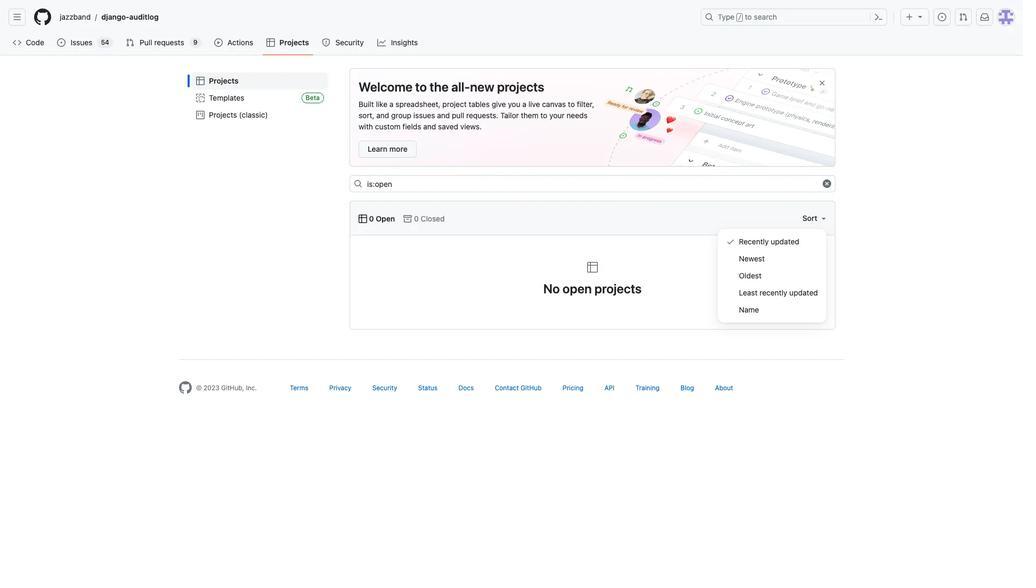 Task type: locate. For each thing, give the bounding box(es) containing it.
1 horizontal spatial security
[[372, 384, 397, 392]]

homepage image inside footer
[[179, 382, 192, 394]]

1 vertical spatial list
[[188, 68, 333, 128]]

1 horizontal spatial homepage image
[[179, 382, 192, 394]]

0 horizontal spatial table image
[[267, 38, 275, 47]]

1 vertical spatial security link
[[372, 384, 397, 392]]

learn
[[368, 144, 388, 154]]

/ left django-
[[95, 13, 97, 22]]

recently updated link
[[722, 233, 823, 251]]

live
[[529, 100, 540, 109]]

0 inside 0 closed link
[[414, 214, 419, 223]]

0 horizontal spatial homepage image
[[34, 9, 51, 26]]

triangle down image right plus "image"
[[916, 12, 925, 21]]

/ inside type / to search
[[738, 14, 742, 21]]

issue opened image left git pull request image
[[938, 13, 947, 21]]

welcome
[[359, 79, 413, 94]]

table image
[[196, 77, 205, 85], [586, 261, 599, 274]]

django-
[[101, 12, 129, 21]]

homepage image up the code
[[34, 9, 51, 26]]

0 vertical spatial table image
[[267, 38, 275, 47]]

issue opened image for git pull request image
[[938, 13, 947, 21]]

them
[[521, 111, 539, 120]]

issues
[[414, 111, 435, 120]]

tailor
[[501, 111, 519, 120]]

terms
[[290, 384, 308, 392]]

footer
[[171, 360, 853, 421]]

0 horizontal spatial table image
[[196, 77, 205, 85]]

0 horizontal spatial issue opened image
[[57, 38, 66, 47]]

homepage image
[[34, 9, 51, 26], [179, 382, 192, 394]]

1 0 from the left
[[369, 214, 374, 223]]

1 horizontal spatial table image
[[586, 261, 599, 274]]

training
[[636, 384, 660, 392]]

jazzband
[[60, 12, 91, 21]]

list
[[55, 9, 695, 26], [188, 68, 333, 128]]

table image inside projects link
[[267, 38, 275, 47]]

1 vertical spatial projects
[[209, 76, 239, 85]]

updated
[[771, 237, 800, 246], [790, 288, 818, 297]]

1 horizontal spatial and
[[423, 122, 436, 131]]

0 inside 0 open "link"
[[369, 214, 374, 223]]

docs
[[459, 384, 474, 392]]

inc.
[[246, 384, 257, 392]]

projects right open
[[595, 281, 642, 296]]

recently
[[739, 237, 769, 246]]

oldest
[[739, 271, 762, 280]]

security link
[[318, 35, 369, 51], [372, 384, 397, 392]]

a right 'like'
[[390, 100, 394, 109]]

0 horizontal spatial /
[[95, 13, 97, 22]]

insights link
[[373, 35, 423, 51]]

to
[[745, 12, 752, 21], [415, 79, 427, 94], [568, 100, 575, 109], [541, 111, 548, 120]]

table image inside projects link
[[196, 77, 205, 85]]

0 vertical spatial homepage image
[[34, 9, 51, 26]]

0 horizontal spatial security
[[336, 38, 364, 47]]

1 vertical spatial issue opened image
[[57, 38, 66, 47]]

about
[[715, 384, 733, 392]]

pricing
[[563, 384, 584, 392]]

1 vertical spatial table image
[[586, 261, 599, 274]]

2 a from the left
[[523, 100, 527, 109]]

projects for the bottommost projects link
[[209, 76, 239, 85]]

1 vertical spatial projects
[[595, 281, 642, 296]]

1 horizontal spatial projects
[[595, 281, 642, 296]]

0 left the open
[[369, 214, 374, 223]]

issues
[[71, 38, 92, 47]]

updated up newest link
[[771, 237, 800, 246]]

projects link left shield image at top left
[[262, 35, 313, 51]]

0 horizontal spatial security link
[[318, 35, 369, 51]]

table image right actions
[[267, 38, 275, 47]]

0 vertical spatial projects
[[497, 79, 545, 94]]

canvas
[[542, 100, 566, 109]]

close image
[[818, 79, 827, 87]]

security right shield image at top left
[[336, 38, 364, 47]]

0 vertical spatial updated
[[771, 237, 800, 246]]

projects link
[[262, 35, 313, 51], [192, 72, 328, 90]]

0 horizontal spatial projects
[[497, 79, 545, 94]]

blog
[[681, 384, 694, 392]]

1 horizontal spatial issue opened image
[[938, 13, 947, 21]]

sort menu
[[718, 229, 827, 323]]

0 vertical spatial security link
[[318, 35, 369, 51]]

homepage image left ©
[[179, 382, 192, 394]]

0 vertical spatial projects
[[280, 38, 309, 47]]

graph image
[[378, 38, 386, 47]]

issue opened image
[[938, 13, 947, 21], [57, 38, 66, 47]]

0 for closed
[[414, 214, 419, 223]]

and down issues
[[423, 122, 436, 131]]

triangle down image
[[916, 12, 925, 21], [820, 214, 828, 223]]

shield image
[[322, 38, 331, 47]]

projects up you
[[497, 79, 545, 94]]

2 vertical spatial projects
[[209, 110, 237, 119]]

table image
[[267, 38, 275, 47], [359, 215, 367, 223]]

to left your
[[541, 111, 548, 120]]

beta
[[306, 94, 320, 102]]

table image up no open projects at the right of the page
[[586, 261, 599, 274]]

fields
[[403, 122, 421, 131]]

projects down the templates
[[209, 110, 237, 119]]

table image inside 0 open "link"
[[359, 215, 367, 223]]

/ right type
[[738, 14, 742, 21]]

with
[[359, 122, 373, 131]]

give
[[492, 100, 506, 109]]

1 vertical spatial table image
[[359, 215, 367, 223]]

1 vertical spatial triangle down image
[[820, 214, 828, 223]]

jazzband / django-auditlog
[[60, 12, 159, 22]]

0 vertical spatial issue opened image
[[938, 13, 947, 21]]

like
[[376, 100, 388, 109]]

1 vertical spatial updated
[[790, 288, 818, 297]]

0 vertical spatial table image
[[196, 77, 205, 85]]

projects
[[497, 79, 545, 94], [595, 281, 642, 296]]

projects (classic)
[[209, 110, 268, 119]]

and down 'like'
[[377, 111, 389, 120]]

0 horizontal spatial a
[[390, 100, 394, 109]]

a
[[390, 100, 394, 109], [523, 100, 527, 109]]

1 vertical spatial security
[[372, 384, 397, 392]]

security left status link
[[372, 384, 397, 392]]

1 horizontal spatial a
[[523, 100, 527, 109]]

2 0 from the left
[[414, 214, 419, 223]]

projects inside the welcome to the all-new projects built like a spreadsheet, project tables give you a live canvas to filter, sort, and group issues and pull requests. tailor them to your needs with custom fields and saved views.
[[497, 79, 545, 94]]

1 horizontal spatial triangle down image
[[916, 12, 925, 21]]

0 vertical spatial list
[[55, 9, 695, 26]]

security link left graph icon
[[318, 35, 369, 51]]

learn more link
[[359, 141, 417, 158]]

/
[[95, 13, 97, 22], [738, 14, 742, 21]]

1 vertical spatial projects link
[[192, 72, 328, 90]]

learn more
[[368, 144, 408, 154]]

projects inside projects (classic) link
[[209, 110, 237, 119]]

0 horizontal spatial 0
[[369, 214, 374, 223]]

0 horizontal spatial and
[[377, 111, 389, 120]]

0 closed
[[412, 214, 445, 223]]

open
[[376, 214, 395, 223]]

project template image
[[196, 94, 205, 102]]

projects link up projects (classic) link
[[192, 72, 328, 90]]

security link left status link
[[372, 384, 397, 392]]

plus image
[[906, 13, 914, 21]]

type
[[718, 12, 735, 21]]

to up needs
[[568, 100, 575, 109]]

issue opened image left issues
[[57, 38, 66, 47]]

your
[[550, 111, 565, 120]]

training link
[[636, 384, 660, 392]]

0 right "archive" icon at top left
[[414, 214, 419, 223]]

1 horizontal spatial 0
[[414, 214, 419, 223]]

updated right recently
[[790, 288, 818, 297]]

jazzband link
[[55, 9, 95, 26]]

triangle down image right sort
[[820, 214, 828, 223]]

a left live
[[523, 100, 527, 109]]

sort button
[[802, 210, 828, 227]]

1 horizontal spatial table image
[[359, 215, 367, 223]]

table image left the open
[[359, 215, 367, 223]]

/ inside jazzband / django-auditlog
[[95, 13, 97, 22]]

auditlog
[[129, 12, 159, 21]]

requests
[[154, 38, 184, 47]]

and up saved
[[437, 111, 450, 120]]

command palette image
[[875, 13, 883, 21]]

1 horizontal spatial /
[[738, 14, 742, 21]]

custom
[[375, 122, 401, 131]]

table image up project template icon
[[196, 77, 205, 85]]

archive image
[[404, 215, 412, 223]]

privacy link
[[329, 384, 351, 392]]

projects for topmost projects link
[[280, 38, 309, 47]]

status link
[[418, 384, 438, 392]]

0 horizontal spatial triangle down image
[[820, 214, 828, 223]]

0
[[369, 214, 374, 223], [414, 214, 419, 223]]

projects up the templates
[[209, 76, 239, 85]]

projects left shield image at top left
[[280, 38, 309, 47]]

projects
[[280, 38, 309, 47], [209, 76, 239, 85], [209, 110, 237, 119]]

1 vertical spatial homepage image
[[179, 382, 192, 394]]



Task type: describe. For each thing, give the bounding box(es) containing it.
group
[[391, 111, 412, 120]]

github
[[521, 384, 542, 392]]

api
[[605, 384, 615, 392]]

table image for topmost projects link
[[267, 38, 275, 47]]

tables
[[469, 100, 490, 109]]

git pull request image
[[126, 38, 134, 47]]

54
[[101, 38, 109, 46]]

actions link
[[210, 35, 258, 51]]

project image
[[196, 111, 205, 119]]

table image for 0 open "link"
[[359, 215, 367, 223]]

the
[[430, 79, 449, 94]]

insights
[[391, 38, 418, 47]]

github,
[[221, 384, 244, 392]]

new
[[470, 79, 495, 94]]

0 vertical spatial triangle down image
[[916, 12, 925, 21]]

list containing projects
[[188, 68, 333, 128]]

search image
[[354, 180, 362, 188]]

status
[[418, 384, 438, 392]]

more
[[390, 144, 408, 154]]

0 open link
[[359, 213, 395, 224]]

terms link
[[290, 384, 308, 392]]

clear image
[[823, 180, 832, 188]]

updated inside 'link'
[[790, 288, 818, 297]]

django-auditlog link
[[97, 9, 163, 26]]

1 horizontal spatial security link
[[372, 384, 397, 392]]

0 open
[[367, 214, 395, 223]]

triangle down image inside sort popup button
[[820, 214, 828, 223]]

privacy
[[329, 384, 351, 392]]

pull requests
[[140, 38, 184, 47]]

to up spreadsheet, on the top of page
[[415, 79, 427, 94]]

least
[[739, 288, 758, 297]]

all-
[[452, 79, 470, 94]]

pricing link
[[563, 384, 584, 392]]

saved
[[438, 122, 458, 131]]

newest
[[739, 254, 765, 263]]

0 for open
[[369, 214, 374, 223]]

requests.
[[466, 111, 499, 120]]

welcome to the all-new projects built like a spreadsheet, project tables give you a live canvas to filter, sort, and group issues and pull requests. tailor them to your needs with custom fields and saved views.
[[359, 79, 594, 131]]

project
[[443, 100, 467, 109]]

docs link
[[459, 384, 474, 392]]

no open projects
[[544, 281, 642, 296]]

1 a from the left
[[390, 100, 394, 109]]

oldest link
[[722, 268, 823, 285]]

open
[[563, 281, 592, 296]]

contact
[[495, 384, 519, 392]]

views.
[[460, 122, 482, 131]]

actions
[[228, 38, 253, 47]]

code link
[[9, 35, 49, 51]]

contact github
[[495, 384, 542, 392]]

security inside footer
[[372, 384, 397, 392]]

sort,
[[359, 111, 375, 120]]

search
[[754, 12, 777, 21]]

name link
[[722, 302, 823, 319]]

least recently updated link
[[722, 285, 823, 302]]

projects (classic) link
[[192, 107, 328, 124]]

updated inside "link"
[[771, 237, 800, 246]]

closed
[[421, 214, 445, 223]]

© 2023 github, inc.
[[196, 384, 257, 392]]

name
[[739, 305, 759, 315]]

to left search at top right
[[745, 12, 752, 21]]

templates
[[209, 93, 244, 102]]

0 vertical spatial security
[[336, 38, 364, 47]]

0 vertical spatial projects link
[[262, 35, 313, 51]]

recently updated
[[739, 237, 800, 246]]

issue opened image for git pull request icon
[[57, 38, 66, 47]]

2 horizontal spatial and
[[437, 111, 450, 120]]

about link
[[715, 384, 733, 392]]

code image
[[13, 38, 21, 47]]

git pull request image
[[960, 13, 968, 21]]

notifications image
[[981, 13, 989, 21]]

(classic)
[[239, 110, 268, 119]]

play image
[[214, 38, 223, 47]]

sort
[[803, 214, 818, 223]]

footer containing © 2023 github, inc.
[[171, 360, 853, 421]]

spreadsheet,
[[396, 100, 441, 109]]

recently
[[760, 288, 788, 297]]

built
[[359, 100, 374, 109]]

type / to search
[[718, 12, 777, 21]]

/ for type
[[738, 14, 742, 21]]

/ for jazzband
[[95, 13, 97, 22]]

contact github link
[[495, 384, 542, 392]]

you
[[508, 100, 521, 109]]

filter,
[[577, 100, 594, 109]]

pull
[[452, 111, 464, 120]]

pull
[[140, 38, 152, 47]]

api link
[[605, 384, 615, 392]]

blog link
[[681, 384, 694, 392]]

needs
[[567, 111, 588, 120]]

no
[[544, 281, 560, 296]]

©
[[196, 384, 202, 392]]

newest link
[[722, 251, 823, 268]]

Search all projects text field
[[350, 175, 836, 192]]

list containing jazzband
[[55, 9, 695, 26]]

code
[[26, 38, 44, 47]]

9
[[193, 38, 198, 46]]



Task type: vqa. For each thing, say whether or not it's contained in the screenshot.
the top Security LINK
yes



